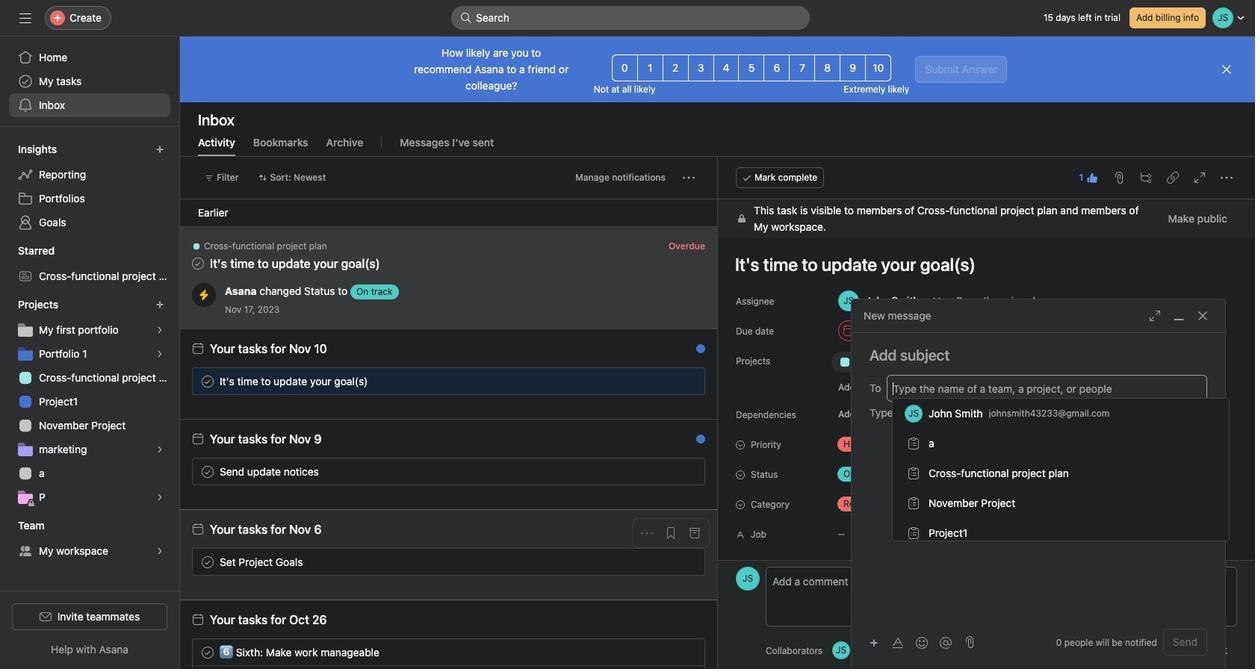 Task type: vqa. For each thing, say whether or not it's contained in the screenshot.
asana intelligence
no



Task type: locate. For each thing, give the bounding box(es) containing it.
None radio
[[688, 55, 714, 81], [739, 55, 765, 81], [790, 55, 816, 81], [815, 55, 841, 81], [841, 55, 867, 81], [688, 55, 714, 81], [739, 55, 765, 81], [790, 55, 816, 81], [815, 55, 841, 81], [841, 55, 867, 81]]

archive notification image right add to bookmarks image
[[689, 528, 701, 540]]

2 archive notification image from the top
[[689, 347, 701, 359]]

add subtask image
[[1141, 172, 1153, 184]]

dialog
[[852, 300, 1226, 670]]

global element
[[0, 37, 179, 126]]

archive notification image
[[689, 437, 701, 449], [689, 528, 701, 540]]

1 vertical spatial mark complete checkbox
[[199, 463, 217, 481]]

toolbar
[[864, 632, 960, 654]]

mark complete checkbox down your tasks for nov 10, task element
[[199, 373, 217, 391]]

3 mark complete image from the top
[[199, 644, 217, 662]]

1 like. you liked this task image left 'attachments: add a file to this task, it's time to update your goal(s)' image
[[1087, 172, 1099, 184]]

mark complete checkbox down your tasks for oct 26, task element
[[199, 644, 217, 662]]

mark complete checkbox down your tasks for nov 9, task element
[[199, 463, 217, 481]]

more actions image
[[641, 528, 653, 540]]

archive notification image up 0 comments image
[[689, 347, 701, 359]]

add or remove collaborators image
[[833, 642, 851, 660]]

list box
[[452, 6, 810, 30]]

2 mark complete image from the top
[[199, 463, 217, 481]]

Mark complete checkbox
[[199, 554, 217, 572]]

more actions image
[[683, 172, 695, 184]]

add to bookmarks image
[[665, 528, 677, 540]]

2 vertical spatial mark complete image
[[199, 644, 217, 662]]

teams element
[[0, 513, 179, 567]]

0 vertical spatial 1 like. you liked this task image
[[1087, 172, 1099, 184]]

minimize image
[[1174, 310, 1186, 322]]

your tasks for nov 10, task element
[[210, 342, 327, 356]]

archive notification image
[[689, 244, 701, 256], [689, 347, 701, 359]]

mark complete image
[[199, 373, 217, 391], [199, 463, 217, 481], [199, 644, 217, 662]]

1 mark complete checkbox from the top
[[199, 373, 217, 391]]

remove assignee image
[[933, 297, 942, 306]]

3 mark complete checkbox from the top
[[199, 644, 217, 662]]

expand popout to full screen image
[[1150, 310, 1162, 322]]

0 vertical spatial mark complete checkbox
[[199, 373, 217, 391]]

0 vertical spatial mark complete image
[[199, 373, 217, 391]]

mark complete image for 2nd mark complete option from the bottom
[[199, 463, 217, 481]]

2 mark complete checkbox from the top
[[199, 463, 217, 481]]

1 mark complete image from the top
[[199, 373, 217, 391]]

1 vertical spatial 1 like. you liked this task image
[[659, 376, 671, 388]]

0 vertical spatial archive notification image
[[689, 244, 701, 256]]

0 horizontal spatial 1 like. you liked this task image
[[659, 376, 671, 388]]

clear due date image
[[1005, 327, 1014, 336]]

1 vertical spatial archive notification image
[[689, 347, 701, 359]]

full screen image
[[1195, 172, 1207, 184]]

emoji image
[[917, 637, 929, 649]]

1 vertical spatial archive notification image
[[689, 528, 701, 540]]

archive notification image down 0 comments image
[[689, 437, 701, 449]]

main content
[[718, 200, 1256, 670]]

None radio
[[612, 55, 638, 81], [637, 55, 664, 81], [663, 55, 689, 81], [714, 55, 740, 81], [764, 55, 790, 81], [866, 55, 892, 81], [612, 55, 638, 81], [637, 55, 664, 81], [663, 55, 689, 81], [714, 55, 740, 81], [764, 55, 790, 81], [866, 55, 892, 81]]

dismiss image
[[1222, 64, 1234, 76]]

1 horizontal spatial 1 like. you liked this task image
[[1087, 172, 1099, 184]]

option group
[[612, 55, 892, 81]]

insert an object image
[[870, 639, 879, 648]]

Mark complete checkbox
[[199, 373, 217, 391], [199, 463, 217, 481], [199, 644, 217, 662]]

mark complete image down your tasks for nov 10, task element
[[199, 373, 217, 391]]

2 vertical spatial mark complete checkbox
[[199, 644, 217, 662]]

hide sidebar image
[[19, 12, 31, 24]]

0 vertical spatial archive notification image
[[689, 437, 701, 449]]

projects element
[[0, 292, 179, 513]]

insights element
[[0, 136, 179, 238]]

sort: newest image
[[258, 173, 267, 182]]

mark complete image down your tasks for oct 26, task element
[[199, 644, 217, 662]]

1 like. you liked this task image left 0 comments image
[[659, 376, 671, 388]]

your tasks for nov 9, task element
[[210, 433, 322, 446]]

1 vertical spatial mark complete image
[[199, 463, 217, 481]]

0 comments image
[[683, 376, 695, 388]]

archive notification image right add to bookmarks icon
[[689, 244, 701, 256]]

mark complete image down your tasks for nov 9, task element
[[199, 463, 217, 481]]

1 like. you liked this task image
[[1087, 172, 1099, 184], [659, 376, 671, 388]]



Task type: describe. For each thing, give the bounding box(es) containing it.
copy task link image
[[1168, 172, 1180, 184]]

attachments: add a file to this task, it's time to update your goal(s) image
[[1114, 172, 1126, 184]]

it's time to update your goal(s) dialog
[[718, 157, 1256, 670]]

add to bookmarks image
[[665, 244, 677, 256]]

open user profile image
[[736, 567, 760, 591]]

1 archive notification image from the top
[[689, 437, 701, 449]]

close image
[[1198, 310, 1210, 322]]

mark complete image for 1st mark complete option
[[199, 373, 217, 391]]

Add subject text field
[[852, 345, 1226, 366]]

— text field
[[832, 521, 1238, 548]]

mark complete image
[[199, 554, 217, 572]]

prominent image
[[461, 12, 472, 24]]

mark complete image for 1st mark complete option from the bottom of the page
[[199, 644, 217, 662]]

your tasks for oct 26, task element
[[210, 614, 327, 627]]

add or remove collaborators image
[[902, 647, 911, 656]]

your tasks for nov 6, task element
[[210, 523, 322, 537]]

more actions for this task image
[[1222, 172, 1234, 184]]

1 archive notification image from the top
[[689, 244, 701, 256]]

2 archive notification image from the top
[[689, 528, 701, 540]]

Task Name text field
[[726, 247, 1238, 282]]

starred element
[[0, 238, 179, 292]]

at mention image
[[940, 637, 952, 649]]

Type the name of a team, a project, or people text field
[[894, 380, 1200, 398]]

1 like. you liked this task image inside the it's time to update your goal(s) dialog
[[1087, 172, 1099, 184]]

formatting image
[[893, 637, 905, 649]]



